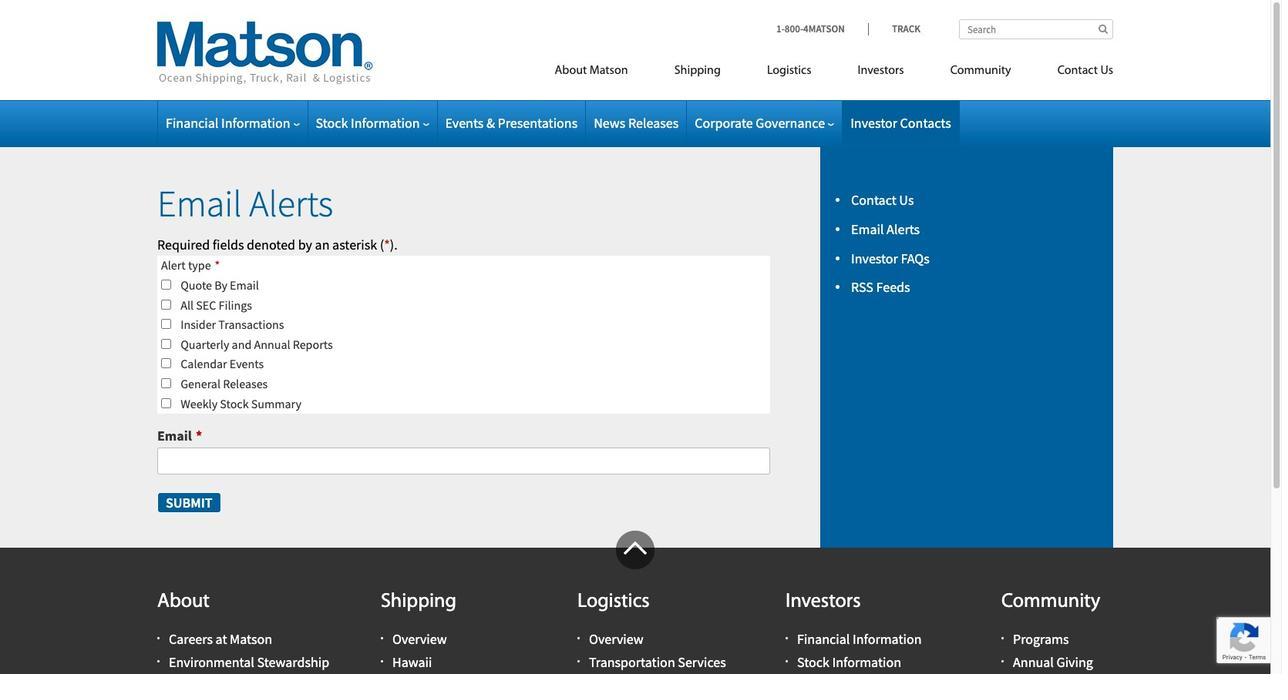 Task type: locate. For each thing, give the bounding box(es) containing it.
0 horizontal spatial logistics
[[578, 592, 650, 613]]

1 horizontal spatial contact
[[1058, 65, 1098, 77]]

0 vertical spatial us
[[1101, 65, 1114, 77]]

annual giving reports link
[[1013, 654, 1094, 675]]

about up "careers"
[[157, 592, 210, 613]]

1 vertical spatial financial
[[797, 631, 850, 649]]

corporate
[[695, 114, 753, 132]]

rss feeds
[[851, 279, 911, 296]]

giving
[[1057, 654, 1094, 672]]

1 vertical spatial logistics
[[578, 592, 650, 613]]

1 horizontal spatial about
[[555, 65, 587, 77]]

community down search search field
[[951, 65, 1012, 77]]

2 vertical spatial stock
[[797, 654, 830, 672]]

overview
[[393, 631, 447, 649], [589, 631, 644, 649]]

overview link
[[393, 631, 447, 649], [589, 631, 644, 649]]

overview link up the transportation
[[589, 631, 644, 649]]

reports
[[293, 337, 333, 352], [1013, 674, 1059, 675]]

1-
[[777, 22, 785, 35]]

insider transactions
[[181, 317, 284, 333]]

0 vertical spatial releases
[[629, 114, 679, 132]]

investor up rss feeds
[[851, 250, 898, 267]]

0 vertical spatial stock information link
[[316, 114, 429, 132]]

reports up summary
[[293, 337, 333, 352]]

overview up the transportation
[[589, 631, 644, 649]]

1 overview from the left
[[393, 631, 447, 649]]

reports down programs
[[1013, 674, 1059, 675]]

email alerts up fields
[[157, 180, 333, 227]]

weekly
[[181, 396, 218, 412]]

annual down transactions
[[254, 337, 290, 352]]

1 horizontal spatial email alerts
[[851, 220, 920, 238]]

0 horizontal spatial overview link
[[393, 631, 447, 649]]

1 horizontal spatial shipping
[[675, 65, 721, 77]]

logistics
[[767, 65, 812, 77], [578, 592, 650, 613]]

1 vertical spatial community
[[1002, 592, 1101, 613]]

community link
[[928, 57, 1035, 89]]

governance
[[756, 114, 825, 132]]

us inside top menu "navigation"
[[1101, 65, 1114, 77]]

1 vertical spatial stock
[[220, 396, 249, 412]]

contact us up the email alerts link
[[851, 191, 914, 209]]

matson
[[590, 65, 628, 77], [230, 631, 272, 649]]

search image
[[1099, 24, 1108, 34]]

contact
[[1058, 65, 1098, 77], [851, 191, 897, 209]]

corporate governance link
[[695, 114, 835, 132]]

contact us link down search icon
[[1035, 57, 1114, 89]]

contact us link up the email alerts link
[[851, 191, 914, 209]]

0 horizontal spatial stock information link
[[316, 114, 429, 132]]

investor faqs
[[851, 250, 930, 267]]

investor for investor faqs
[[851, 250, 898, 267]]

0 vertical spatial matson
[[590, 65, 628, 77]]

investor
[[851, 114, 898, 132], [851, 250, 898, 267]]

1 horizontal spatial stock information link
[[797, 654, 902, 672]]

1 horizontal spatial overview
[[589, 631, 644, 649]]

environmental
[[169, 654, 254, 672]]

matson up news
[[590, 65, 628, 77]]

footer
[[0, 531, 1271, 675]]

0 horizontal spatial matson
[[230, 631, 272, 649]]

contact us down search icon
[[1058, 65, 1114, 77]]

programs
[[1013, 631, 1069, 649]]

1 vertical spatial events
[[230, 357, 264, 372]]

financial information link
[[166, 114, 300, 132], [797, 631, 922, 649]]

None submit
[[157, 493, 221, 514]]

about up presentations
[[555, 65, 587, 77]]

financial information link for rightmost stock information link
[[797, 631, 922, 649]]

shipping up corporate
[[675, 65, 721, 77]]

0 horizontal spatial email alerts
[[157, 180, 333, 227]]

1 vertical spatial investor
[[851, 250, 898, 267]]

investors
[[858, 65, 904, 77], [786, 592, 861, 613]]

contact us inside top menu "navigation"
[[1058, 65, 1114, 77]]

0 vertical spatial annual
[[254, 337, 290, 352]]

1 vertical spatial matson
[[230, 631, 272, 649]]

0 vertical spatial events
[[445, 114, 484, 132]]

1 vertical spatial investors
[[786, 592, 861, 613]]

careers
[[169, 631, 213, 649]]

0 vertical spatial about
[[555, 65, 587, 77]]

releases
[[629, 114, 679, 132], [223, 376, 268, 392]]

matson up environmental stewardship link
[[230, 631, 272, 649]]

1 vertical spatial contact us
[[851, 191, 914, 209]]

top menu navigation
[[486, 57, 1114, 89]]

footer containing about
[[0, 531, 1271, 675]]

0 vertical spatial investor
[[851, 114, 898, 132]]

1 vertical spatial us
[[900, 191, 914, 209]]

1 vertical spatial financial information link
[[797, 631, 922, 649]]

alerts
[[249, 180, 333, 227], [887, 220, 920, 238]]

logistics down the 800-
[[767, 65, 812, 77]]

0 horizontal spatial releases
[[223, 376, 268, 392]]

1 vertical spatial contact
[[851, 191, 897, 209]]

contact up the email alerts link
[[851, 191, 897, 209]]

hawaii
[[393, 654, 432, 672]]

investors up financial information stock information
[[786, 592, 861, 613]]

0 horizontal spatial shipping
[[381, 592, 457, 613]]

overview up hawaii link
[[393, 631, 447, 649]]

about
[[555, 65, 587, 77], [157, 592, 210, 613]]

email
[[157, 180, 242, 227], [851, 220, 884, 238], [230, 278, 259, 293], [157, 427, 192, 445]]

0 horizontal spatial annual
[[254, 337, 290, 352]]

0 vertical spatial logistics
[[767, 65, 812, 77]]

0 vertical spatial shipping
[[675, 65, 721, 77]]

reports inside programs annual giving reports
[[1013, 674, 1059, 675]]

denoted
[[247, 236, 295, 253]]

1 horizontal spatial logistics
[[767, 65, 812, 77]]

1 vertical spatial stock information link
[[797, 654, 902, 672]]

logistics down back to top image
[[578, 592, 650, 613]]

1 horizontal spatial financial
[[797, 631, 850, 649]]

overview hawaii
[[393, 631, 447, 672]]

fields
[[213, 236, 244, 253]]

alerts up by
[[249, 180, 333, 227]]

1 horizontal spatial stock
[[316, 114, 348, 132]]

1 horizontal spatial financial information link
[[797, 631, 922, 649]]

1-800-4matson
[[777, 22, 845, 35]]

matson inside top menu "navigation"
[[590, 65, 628, 77]]

1 horizontal spatial reports
[[1013, 674, 1059, 675]]

investor contacts link
[[851, 114, 952, 132]]

None search field
[[959, 19, 1114, 39]]

General Releases checkbox
[[161, 379, 171, 389]]

shipping up overview hawaii
[[381, 592, 457, 613]]

at
[[216, 631, 227, 649]]

1 horizontal spatial contact us
[[1058, 65, 1114, 77]]

shipping
[[675, 65, 721, 77], [381, 592, 457, 613]]

us up the email alerts link
[[900, 191, 914, 209]]

email alerts up investor faqs
[[851, 220, 920, 238]]

events
[[445, 114, 484, 132], [230, 357, 264, 372]]

financial for financial information
[[166, 114, 219, 132]]

calendar events
[[181, 357, 264, 372]]

0 horizontal spatial reports
[[293, 337, 333, 352]]

track link
[[868, 22, 921, 35]]

0 horizontal spatial stock
[[220, 396, 249, 412]]

0 vertical spatial financial
[[166, 114, 219, 132]]

stock information
[[316, 114, 420, 132]]

1 vertical spatial contact us link
[[851, 191, 914, 209]]

0 vertical spatial contact us
[[1058, 65, 1114, 77]]

0 vertical spatial contact
[[1058, 65, 1098, 77]]

0 vertical spatial contact us link
[[1035, 57, 1114, 89]]

1 horizontal spatial matson
[[590, 65, 628, 77]]

alerts up faqs
[[887, 220, 920, 238]]

1 vertical spatial annual
[[1013, 654, 1054, 672]]

1 vertical spatial about
[[157, 592, 210, 613]]

Quote By Email checkbox
[[161, 280, 171, 290]]

2 horizontal spatial stock
[[797, 654, 830, 672]]

general
[[181, 376, 221, 392]]

&
[[487, 114, 495, 132]]

financial inside financial information stock information
[[797, 631, 850, 649]]

1 horizontal spatial overview link
[[589, 631, 644, 649]]

0 horizontal spatial events
[[230, 357, 264, 372]]

2 overview link from the left
[[589, 631, 644, 649]]

0 vertical spatial stock
[[316, 114, 348, 132]]

events left &
[[445, 114, 484, 132]]

quote
[[181, 278, 212, 293]]

annual
[[254, 337, 290, 352], [1013, 654, 1054, 672]]

filings
[[219, 297, 252, 313]]

0 horizontal spatial about
[[157, 592, 210, 613]]

matson inside careers at matson environmental stewardship
[[230, 631, 272, 649]]

2 overview from the left
[[589, 631, 644, 649]]

reports for programs annual giving reports
[[1013, 674, 1059, 675]]

1 horizontal spatial releases
[[629, 114, 679, 132]]

0 vertical spatial financial information link
[[166, 114, 300, 132]]

Weekly Stock Summary checkbox
[[161, 398, 171, 408]]

about inside top menu "navigation"
[[555, 65, 587, 77]]

insider
[[181, 317, 216, 333]]

releases right news
[[629, 114, 679, 132]]

shipping link
[[651, 57, 744, 89]]

investor faqs link
[[851, 250, 930, 267]]

0 horizontal spatial overview
[[393, 631, 447, 649]]

stock
[[316, 114, 348, 132], [220, 396, 249, 412], [797, 654, 830, 672]]

financial
[[166, 114, 219, 132], [797, 631, 850, 649]]

community up programs link
[[1002, 592, 1101, 613]]

contact down search search field
[[1058, 65, 1098, 77]]

0 horizontal spatial financial
[[166, 114, 219, 132]]

4matson
[[804, 22, 845, 35]]

required fields denoted by an asterisk (
[[157, 236, 384, 253]]

).
[[390, 236, 398, 253]]

corporate governance
[[695, 114, 825, 132]]

investor down investors link on the top right of the page
[[851, 114, 898, 132]]

0 vertical spatial reports
[[293, 337, 333, 352]]

financial information link for leftmost stock information link
[[166, 114, 300, 132]]

0 vertical spatial investors
[[858, 65, 904, 77]]

us down search icon
[[1101, 65, 1114, 77]]

shipping inside top menu "navigation"
[[675, 65, 721, 77]]

1 vertical spatial shipping
[[381, 592, 457, 613]]

annual down programs
[[1013, 654, 1054, 672]]

(
[[380, 236, 384, 253]]

overview inside overview transportation services
[[589, 631, 644, 649]]

and
[[232, 337, 252, 352]]

0 horizontal spatial financial information link
[[166, 114, 300, 132]]

releases up the weekly stock summary
[[223, 376, 268, 392]]

information for financial information stock information
[[853, 631, 922, 649]]

stock inside financial information stock information
[[797, 654, 830, 672]]

overview link up hawaii link
[[393, 631, 447, 649]]

logistics link
[[744, 57, 835, 89]]

events down and
[[230, 357, 264, 372]]

1 vertical spatial reports
[[1013, 674, 1059, 675]]

1 horizontal spatial alerts
[[887, 220, 920, 238]]

contact us link
[[1035, 57, 1114, 89], [851, 191, 914, 209]]

us
[[1101, 65, 1114, 77], [900, 191, 914, 209]]

overview link for logistics
[[589, 631, 644, 649]]

stock information link
[[316, 114, 429, 132], [797, 654, 902, 672]]

reports for quarterly and annual reports
[[293, 337, 333, 352]]

community
[[951, 65, 1012, 77], [1002, 592, 1101, 613]]

1 vertical spatial releases
[[223, 376, 268, 392]]

information
[[221, 114, 290, 132], [351, 114, 420, 132], [853, 631, 922, 649], [833, 654, 902, 672]]

0 vertical spatial community
[[951, 65, 1012, 77]]

0 horizontal spatial contact us
[[851, 191, 914, 209]]

1 horizontal spatial us
[[1101, 65, 1114, 77]]

1 overview link from the left
[[393, 631, 447, 649]]

investors down track link
[[858, 65, 904, 77]]

services
[[678, 654, 726, 672]]

1 horizontal spatial annual
[[1013, 654, 1054, 672]]

releases for news releases
[[629, 114, 679, 132]]



Task type: vqa. For each thing, say whether or not it's contained in the screenshot.


Task type: describe. For each thing, give the bounding box(es) containing it.
contacts
[[901, 114, 952, 132]]

investor for investor contacts
[[851, 114, 898, 132]]

1 horizontal spatial contact us link
[[1035, 57, 1114, 89]]

matson image
[[157, 22, 373, 85]]

1-800-4matson link
[[777, 22, 868, 35]]

transactions
[[219, 317, 284, 333]]

back to top image
[[616, 531, 655, 570]]

email up required
[[157, 180, 242, 227]]

required
[[157, 236, 210, 253]]

events & presentations
[[445, 114, 578, 132]]

about matson link
[[532, 57, 651, 89]]

overview link for shipping
[[393, 631, 447, 649]]

financial information
[[166, 114, 290, 132]]

hawaii link
[[393, 654, 432, 672]]

events & presentations link
[[445, 114, 578, 132]]

email up filings
[[230, 278, 259, 293]]

0 horizontal spatial contact us link
[[851, 191, 914, 209]]

alert type
[[161, 258, 211, 273]]

programs annual giving reports
[[1013, 631, 1094, 675]]

contact inside top menu "navigation"
[[1058, 65, 1098, 77]]

investors inside investors link
[[858, 65, 904, 77]]

rss feeds link
[[851, 279, 911, 296]]

environmental stewardship link
[[169, 654, 329, 672]]

800-
[[785, 22, 804, 35]]

transportation services link
[[589, 654, 726, 672]]

Quarterly and Annual Reports checkbox
[[161, 339, 171, 349]]

news releases link
[[594, 114, 679, 132]]

quote by email
[[181, 278, 259, 293]]

overview for logistics
[[589, 631, 644, 649]]

general releases
[[181, 376, 268, 392]]

track
[[892, 22, 921, 35]]

careers at matson link
[[169, 631, 272, 649]]

stewardship
[[257, 654, 329, 672]]

releases for general releases
[[223, 376, 268, 392]]

1 horizontal spatial events
[[445, 114, 484, 132]]

weekly stock summary
[[181, 396, 302, 412]]

news
[[594, 114, 626, 132]]

transportation
[[589, 654, 675, 672]]

email up investor faqs link
[[851, 220, 884, 238]]

about for about
[[157, 592, 210, 613]]

about for about matson
[[555, 65, 587, 77]]

email down weekly stock summary option
[[157, 427, 192, 445]]

by
[[215, 278, 227, 293]]

investors link
[[835, 57, 928, 89]]

rss
[[851, 279, 874, 296]]

by
[[298, 236, 312, 253]]

type
[[188, 258, 211, 273]]

Insider Transactions checkbox
[[161, 319, 171, 329]]

Calendar Events checkbox
[[161, 359, 171, 369]]

quarterly
[[181, 337, 229, 352]]

careers at matson environmental stewardship
[[169, 631, 329, 672]]

all
[[181, 297, 194, 313]]

information for financial information
[[221, 114, 290, 132]]

feeds
[[877, 279, 911, 296]]

financial information stock information
[[797, 631, 922, 672]]

community inside top menu "navigation"
[[951, 65, 1012, 77]]

annual inside programs annual giving reports
[[1013, 654, 1054, 672]]

0 horizontal spatial contact
[[851, 191, 897, 209]]

overview transportation services
[[589, 631, 726, 672]]

sec
[[196, 297, 216, 313]]

logistics inside the logistics link
[[767, 65, 812, 77]]

Email email field
[[157, 448, 771, 475]]

All SEC Filings checkbox
[[161, 300, 171, 310]]

calendar
[[181, 357, 227, 372]]

news releases
[[594, 114, 679, 132]]

0 horizontal spatial us
[[900, 191, 914, 209]]

an
[[315, 236, 330, 253]]

all sec filings
[[181, 297, 252, 313]]

financial for financial information stock information
[[797, 631, 850, 649]]

quarterly and annual reports
[[181, 337, 333, 352]]

alert
[[161, 258, 186, 273]]

about matson
[[555, 65, 628, 77]]

programs link
[[1013, 631, 1069, 649]]

asterisk
[[332, 236, 377, 253]]

overview for shipping
[[393, 631, 447, 649]]

summary
[[251, 396, 302, 412]]

information for stock information
[[351, 114, 420, 132]]

investor contacts
[[851, 114, 952, 132]]

Search search field
[[959, 19, 1114, 39]]

email alerts link
[[851, 220, 920, 238]]

faqs
[[901, 250, 930, 267]]

0 horizontal spatial alerts
[[249, 180, 333, 227]]

presentations
[[498, 114, 578, 132]]



